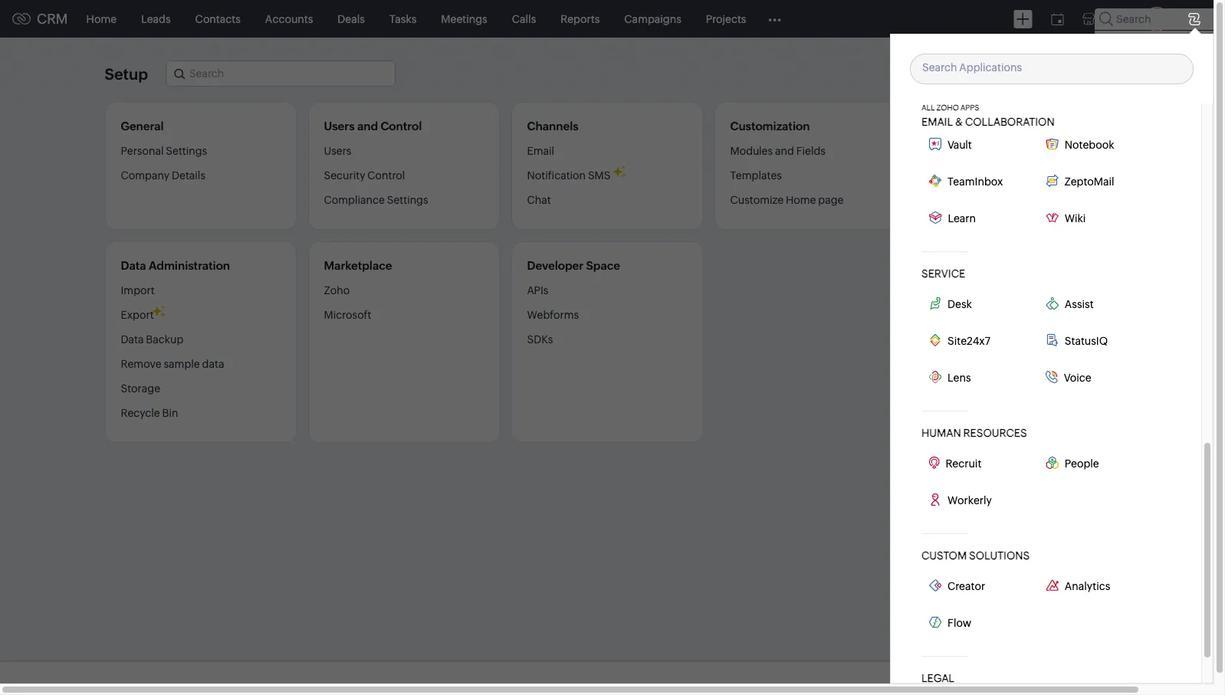 Task type: locate. For each thing, give the bounding box(es) containing it.
fields
[[796, 145, 826, 157]]

modules and fields
[[730, 145, 826, 157]]

connect
[[948, 102, 991, 114]]

crm link
[[12, 11, 68, 27]]

apps
[[961, 103, 980, 112]]

teaminbox
[[948, 175, 1003, 187]]

sdks
[[527, 334, 553, 346]]

human resources
[[922, 427, 1027, 439]]

teaminbox link
[[922, 171, 1039, 192]]

data backup
[[121, 334, 183, 346]]

0 vertical spatial email
[[922, 115, 953, 128]]

data up import on the left top of the page
[[121, 259, 146, 272]]

personal settings
[[121, 145, 207, 157]]

search acro
[[1174, 39, 1225, 50]]

rules
[[984, 145, 1010, 157]]

analytics
[[1065, 580, 1111, 592]]

settings down security control
[[387, 194, 428, 206]]

zoho
[[937, 103, 959, 112], [324, 284, 350, 297]]

1 horizontal spatial and
[[775, 145, 794, 157]]

calls link
[[500, 0, 548, 37]]

0 horizontal spatial email
[[527, 145, 554, 157]]

flow
[[948, 617, 972, 629]]

lens
[[948, 372, 971, 384]]

templates link
[[730, 163, 782, 188]]

1 vertical spatial data
[[121, 334, 144, 346]]

people
[[1065, 457, 1099, 470]]

company
[[121, 169, 170, 182]]

control up compliance settings link
[[368, 169, 405, 182]]

voice link
[[1039, 367, 1156, 388]]

0 vertical spatial data
[[121, 259, 146, 272]]

workflow rules
[[934, 145, 1010, 157]]

statusiq
[[1065, 335, 1108, 347]]

campaigns link
[[612, 0, 694, 37]]

1 horizontal spatial zoho
[[937, 103, 959, 112]]

export link
[[121, 303, 154, 327]]

chat
[[527, 194, 551, 206]]

workflow rules link
[[934, 144, 1010, 163]]

campaigns
[[624, 13, 682, 25]]

1 data from the top
[[121, 259, 146, 272]]

data for data administration
[[121, 259, 146, 272]]

settings inside compliance settings link
[[387, 194, 428, 206]]

0 vertical spatial settings
[[166, 145, 207, 157]]

developer
[[527, 259, 584, 272]]

email down all
[[922, 115, 953, 128]]

email down channels
[[527, 145, 554, 157]]

search
[[1174, 39, 1207, 50]]

0 horizontal spatial zoho
[[324, 284, 350, 297]]

leads link
[[129, 0, 183, 37]]

data down export
[[121, 334, 144, 346]]

notification
[[527, 169, 586, 182]]

recycle
[[121, 407, 160, 419]]

0 horizontal spatial settings
[[166, 145, 207, 157]]

and for users
[[357, 120, 378, 133]]

and inside modules and fields link
[[775, 145, 794, 157]]

bin
[[162, 407, 178, 419]]

email link
[[527, 144, 554, 163]]

sample
[[164, 358, 200, 370]]

0 vertical spatial and
[[357, 120, 378, 133]]

users for users
[[324, 145, 352, 157]]

tasks
[[389, 13, 417, 25]]

all
[[922, 103, 935, 112]]

creator
[[948, 580, 985, 592]]

1 horizontal spatial settings
[[387, 194, 428, 206]]

microsoft link
[[324, 303, 372, 327]]

actions link
[[934, 163, 972, 188]]

users up users link
[[324, 120, 355, 133]]

1 vertical spatial settings
[[387, 194, 428, 206]]

1 vertical spatial users
[[324, 145, 352, 157]]

home right crm
[[86, 13, 117, 25]]

human
[[922, 427, 961, 439]]

vault link
[[922, 134, 1039, 155]]

setup
[[105, 65, 148, 82]]

1 vertical spatial and
[[775, 145, 794, 157]]

data
[[202, 358, 224, 370]]

lens link
[[922, 367, 1039, 388]]

custom
[[922, 549, 967, 562]]

zoho up &
[[937, 103, 959, 112]]

solutions
[[969, 549, 1030, 562]]

automation
[[934, 120, 998, 133]]

control up the security control link
[[381, 120, 422, 133]]

1 horizontal spatial email
[[922, 115, 953, 128]]

space
[[586, 259, 620, 272]]

email for email
[[527, 145, 554, 157]]

all zoho apps
[[922, 103, 980, 112]]

home
[[86, 13, 117, 25], [786, 194, 816, 206]]

page
[[818, 194, 844, 206]]

0 horizontal spatial home
[[86, 13, 117, 25]]

creator link
[[922, 575, 1039, 597]]

and left "fields"
[[775, 145, 794, 157]]

data
[[121, 259, 146, 272], [121, 334, 144, 346]]

deals link
[[325, 0, 377, 37]]

connect link
[[922, 97, 1039, 118]]

personal settings link
[[121, 144, 207, 163]]

0 horizontal spatial and
[[357, 120, 378, 133]]

and for modules
[[775, 145, 794, 157]]

and
[[357, 120, 378, 133], [775, 145, 794, 157]]

&
[[955, 115, 963, 128]]

legal
[[922, 672, 955, 684]]

1 vertical spatial email
[[527, 145, 554, 157]]

1 vertical spatial home
[[786, 194, 816, 206]]

2 data from the top
[[121, 334, 144, 346]]

1 users from the top
[[324, 120, 355, 133]]

2 users from the top
[[324, 145, 352, 157]]

users
[[324, 120, 355, 133], [324, 145, 352, 157]]

and up security control
[[357, 120, 378, 133]]

settings up details on the left
[[166, 145, 207, 157]]

meetings link
[[429, 0, 500, 37]]

compliance settings link
[[324, 188, 428, 212]]

users link
[[324, 144, 352, 163]]

home left page
[[786, 194, 816, 206]]

1 vertical spatial zoho
[[324, 284, 350, 297]]

0 vertical spatial users
[[324, 120, 355, 133]]

settings inside 'personal settings' link
[[166, 145, 207, 157]]

zeptomail
[[1065, 175, 1115, 187]]

compliance
[[324, 194, 385, 206]]

users up security
[[324, 145, 352, 157]]

site24x7
[[948, 335, 991, 347]]

zoho up microsoft
[[324, 284, 350, 297]]



Task type: vqa. For each thing, say whether or not it's contained in the screenshot.
"Customize Home page"
yes



Task type: describe. For each thing, give the bounding box(es) containing it.
0 vertical spatial control
[[381, 120, 422, 133]]

wiki
[[1065, 212, 1086, 224]]

modules
[[730, 145, 773, 157]]

import
[[121, 284, 155, 297]]

workerly link
[[922, 490, 1039, 511]]

contacts link
[[183, 0, 253, 37]]

company details
[[121, 169, 206, 182]]

collaboration
[[965, 115, 1055, 128]]

email & collaboration
[[922, 115, 1055, 128]]

Search Applications text field
[[911, 54, 1216, 82]]

data for data backup
[[121, 334, 144, 346]]

chat link
[[527, 188, 551, 212]]

security
[[324, 169, 365, 182]]

desk link
[[922, 293, 1039, 315]]

customization
[[730, 120, 810, 133]]

notebook
[[1065, 138, 1115, 151]]

storage
[[121, 383, 160, 395]]

recycle bin link
[[121, 401, 178, 426]]

accounts
[[265, 13, 313, 25]]

general
[[121, 120, 164, 133]]

calls
[[512, 13, 536, 25]]

sdks link
[[527, 327, 553, 352]]

analytics link
[[1039, 575, 1156, 597]]

security control
[[324, 169, 405, 182]]

reports
[[561, 13, 600, 25]]

service
[[922, 267, 966, 280]]

workflow
[[934, 145, 981, 157]]

search acro link
[[1172, 36, 1225, 53]]

leads
[[141, 13, 171, 25]]

deals
[[338, 13, 365, 25]]

templates
[[730, 169, 782, 182]]

recruit
[[946, 457, 982, 470]]

projects link
[[694, 0, 759, 37]]

email for email & collaboration
[[922, 115, 953, 128]]

settings for compliance settings
[[387, 194, 428, 206]]

meetings
[[441, 13, 487, 25]]

learn
[[948, 212, 976, 224]]

marketplace
[[324, 259, 392, 272]]

acro
[[1209, 39, 1225, 50]]

projects
[[706, 13, 746, 25]]

zeptomail link
[[1039, 171, 1156, 192]]

webforms
[[527, 309, 579, 321]]

data administration
[[121, 259, 230, 272]]

microsoft
[[324, 309, 372, 321]]

remove
[[121, 358, 162, 370]]

people link
[[1039, 453, 1156, 474]]

data backup link
[[121, 327, 183, 352]]

compliance settings
[[324, 194, 428, 206]]

modules and fields link
[[730, 144, 826, 163]]

custom solutions
[[922, 549, 1030, 562]]

notification sms
[[527, 169, 611, 182]]

backup
[[146, 334, 183, 346]]

apis
[[527, 284, 549, 297]]

customize
[[730, 194, 784, 206]]

settings for personal settings
[[166, 145, 207, 157]]

1 vertical spatial control
[[368, 169, 405, 182]]

learn link
[[922, 207, 1039, 229]]

notebook link
[[1039, 134, 1156, 155]]

users for users and control
[[324, 120, 355, 133]]

wiki link
[[1039, 207, 1156, 229]]

recruit link
[[922, 453, 1039, 474]]

details
[[172, 169, 206, 182]]

workerly
[[948, 494, 992, 506]]

1 horizontal spatial home
[[786, 194, 816, 206]]

assist
[[1065, 298, 1094, 310]]

channels
[[527, 120, 579, 133]]

reports link
[[548, 0, 612, 37]]

contacts
[[195, 13, 241, 25]]

remove sample data link
[[121, 352, 224, 377]]

remove sample data
[[121, 358, 224, 370]]

assist link
[[1039, 293, 1156, 315]]

vault
[[948, 138, 972, 151]]

0 vertical spatial home
[[86, 13, 117, 25]]

tasks link
[[377, 0, 429, 37]]

administration
[[149, 259, 230, 272]]

notification sms link
[[527, 163, 611, 188]]

webforms link
[[527, 303, 579, 327]]

0 vertical spatial zoho
[[937, 103, 959, 112]]

storage link
[[121, 377, 160, 401]]

company details link
[[121, 163, 206, 188]]

voice
[[1064, 372, 1092, 384]]

actions
[[934, 169, 972, 182]]

developer space
[[527, 259, 620, 272]]

export
[[121, 309, 154, 321]]



